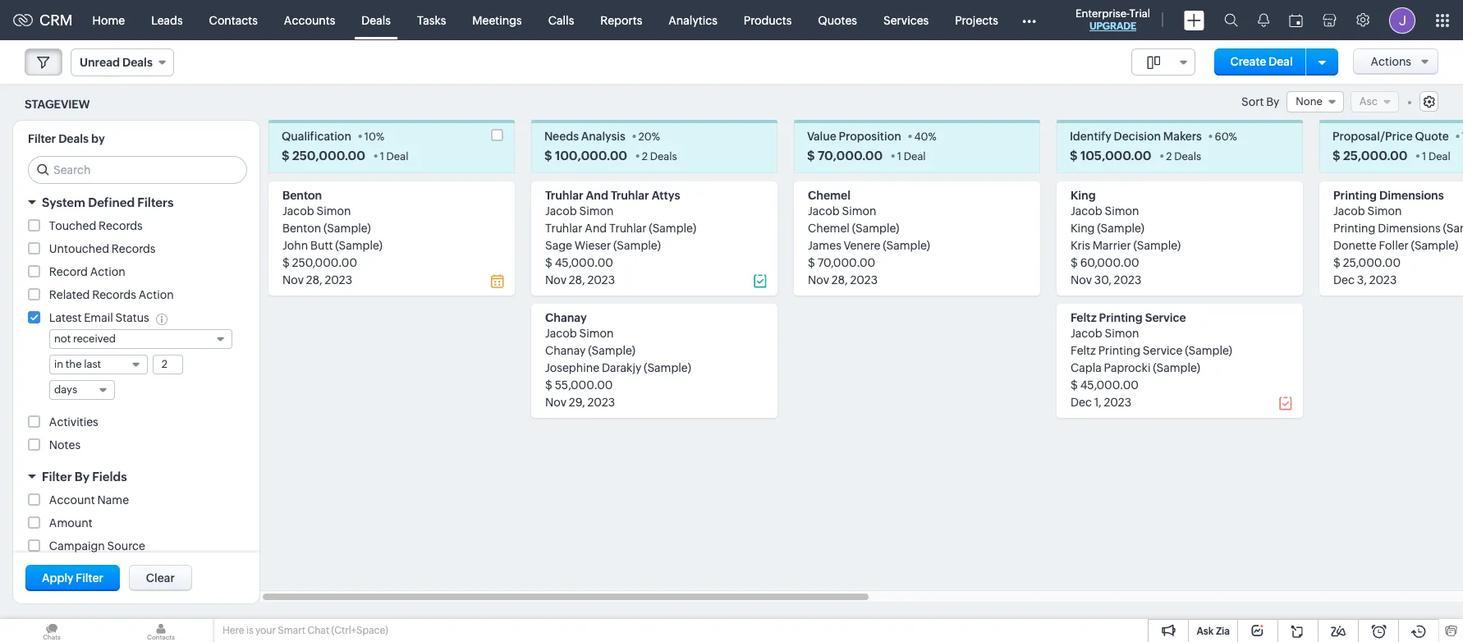 Task type: describe. For each thing, give the bounding box(es) containing it.
2 for 100,000.00
[[642, 151, 648, 163]]

1 deal for $ 70,000.00
[[898, 151, 926, 163]]

signals element
[[1248, 0, 1280, 40]]

not received field
[[49, 329, 232, 349]]

profile element
[[1380, 0, 1426, 40]]

2 for 105,000.00
[[1167, 151, 1173, 163]]

email
[[84, 312, 113, 325]]

simon inside truhlar and truhlar attys jacob simon truhlar and truhlar (sample) sage wieser (sample) $ 45,000.00 nov 28, 2023
[[580, 205, 614, 218]]

1 vertical spatial dimensions
[[1378, 222, 1441, 235]]

attys
[[652, 189, 680, 202]]

nov for benton jacob simon benton (sample) john butt (sample) $ 250,000.00 nov 28, 2023
[[283, 274, 304, 287]]

filter deals by
[[28, 132, 105, 146]]

(sample) up john butt (sample) link
[[324, 222, 371, 235]]

benton jacob simon benton (sample) john butt (sample) $ 250,000.00 nov 28, 2023
[[283, 189, 383, 287]]

printing up "donette"
[[1334, 222, 1376, 235]]

search element
[[1215, 0, 1248, 40]]

29,
[[569, 396, 585, 409]]

contacts image
[[109, 619, 213, 642]]

not
[[54, 332, 71, 345]]

105,000.00
[[1081, 149, 1152, 163]]

needs
[[545, 130, 579, 143]]

1 % from the left
[[376, 131, 385, 143]]

$ down 'proposal/price'
[[1333, 149, 1341, 163]]

identify decision makers
[[1070, 130, 1202, 143]]

60
[[1215, 131, 1229, 143]]

quotes
[[818, 14, 858, 27]]

activities
[[49, 415, 98, 428]]

tasks link
[[404, 0, 459, 40]]

analytics
[[669, 14, 718, 27]]

1 feltz from the top
[[1071, 312, 1097, 325]]

(sample) down benton (sample) link
[[335, 239, 383, 252]]

services
[[884, 14, 929, 27]]

Unread Deals field
[[71, 48, 174, 76]]

None field
[[1287, 91, 1344, 113]]

2023 inside truhlar and truhlar attys jacob simon truhlar and truhlar (sample) sage wieser (sample) $ 45,000.00 nov 28, 2023
[[588, 274, 615, 287]]

$ 100,000.00
[[545, 149, 628, 163]]

$ inside truhlar and truhlar attys jacob simon truhlar and truhlar (sample) sage wieser (sample) $ 45,000.00 nov 28, 2023
[[545, 257, 553, 270]]

reports
[[601, 14, 643, 27]]

$ down qualification
[[282, 149, 290, 163]]

ask zia
[[1197, 626, 1230, 637]]

zia
[[1216, 626, 1230, 637]]

simon inside chanay jacob simon chanay (sample) josephine darakjy (sample) $ 55,000.00 nov 29, 2023
[[580, 327, 614, 340]]

0 vertical spatial and
[[586, 189, 609, 202]]

20 %
[[639, 131, 660, 143]]

here
[[223, 625, 244, 637]]

projects link
[[942, 0, 1012, 40]]

leads
[[151, 14, 183, 27]]

josephine
[[545, 362, 600, 375]]

jacob inside printing dimensions jacob simon printing dimensions (sam donette foller (sample) $ 25,000.00 dec 3, 2023
[[1334, 205, 1366, 218]]

printing up paprocki
[[1099, 344, 1141, 358]]

calls link
[[535, 0, 588, 40]]

(sample) inside printing dimensions jacob simon printing dimensions (sam donette foller (sample) $ 25,000.00 dec 3, 2023
[[1412, 239, 1459, 252]]

(sample) up josephine darakjy (sample) link
[[588, 344, 636, 358]]

printing dimensions (sam link
[[1334, 222, 1464, 235]]

jacob inside feltz printing service jacob simon feltz printing service (sample) capla paprocki (sample) $ 45,000.00 dec 1, 2023
[[1071, 327, 1103, 340]]

chat
[[308, 625, 329, 637]]

filter inside button
[[76, 572, 103, 585]]

(sample) down feltz printing service (sample) link
[[1153, 362, 1201, 375]]

40
[[915, 131, 929, 143]]

$ inside chemel jacob simon chemel (sample) james venere (sample) $ 70,000.00 nov 28, 2023
[[808, 257, 815, 270]]

sort
[[1242, 95, 1264, 109]]

touched records
[[49, 220, 143, 233]]

(sample) down truhlar and truhlar (sample) link on the left
[[614, 239, 661, 252]]

in the last
[[54, 358, 101, 370]]

reports link
[[588, 0, 656, 40]]

jacob inside chemel jacob simon chemel (sample) james venere (sample) $ 70,000.00 nov 28, 2023
[[808, 205, 840, 218]]

(sample) up "james venere (sample)" link at the right
[[852, 222, 900, 235]]

nov for king jacob simon king (sample) kris marrier (sample) $ 60,000.00 nov 30, 2023
[[1071, 274, 1092, 287]]

identify
[[1070, 130, 1112, 143]]

darakjy
[[602, 362, 642, 375]]

20
[[639, 131, 652, 143]]

1 vertical spatial service
[[1143, 344, 1183, 358]]

2 feltz from the top
[[1071, 344, 1096, 358]]

is
[[246, 625, 253, 637]]

feltz printing service (sample) link
[[1071, 344, 1233, 358]]

sage wieser (sample) link
[[545, 239, 661, 252]]

calendar image
[[1290, 14, 1304, 27]]

Other Modules field
[[1012, 7, 1047, 33]]

nov for chanay jacob simon chanay (sample) josephine darakjy (sample) $ 55,000.00 nov 29, 2023
[[545, 396, 567, 409]]

last
[[84, 358, 101, 370]]

chanay (sample) link
[[545, 344, 636, 358]]

records for untouched
[[112, 243, 156, 256]]

1 chanay from the top
[[545, 312, 587, 325]]

(ctrl+space)
[[331, 625, 388, 637]]

10 %
[[364, 131, 385, 143]]

king jacob simon king (sample) kris marrier (sample) $ 60,000.00 nov 30, 2023
[[1071, 189, 1181, 287]]

meetings
[[473, 14, 522, 27]]

0 vertical spatial action
[[90, 266, 125, 279]]

1 king from the top
[[1071, 189, 1096, 202]]

home
[[92, 14, 125, 27]]

2023 inside chanay jacob simon chanay (sample) josephine darakjy (sample) $ 55,000.00 nov 29, 2023
[[588, 396, 615, 409]]

accounts
[[284, 14, 335, 27]]

proposal/price
[[1333, 130, 1413, 143]]

nov inside truhlar and truhlar attys jacob simon truhlar and truhlar (sample) sage wieser (sample) $ 45,000.00 nov 28, 2023
[[545, 274, 567, 287]]

apply filter button
[[25, 565, 120, 592]]

sort by
[[1242, 95, 1280, 109]]

king link
[[1071, 189, 1096, 202]]

defined
[[88, 196, 135, 210]]

related
[[49, 289, 90, 302]]

here is your smart chat (ctrl+space)
[[223, 625, 388, 637]]

crm link
[[13, 11, 73, 29]]

truhlar up sage
[[545, 222, 583, 235]]

capla paprocki (sample) link
[[1071, 362, 1201, 375]]

printing down $ 25,000.00
[[1334, 189, 1377, 202]]

2 deals for $ 100,000.00
[[642, 151, 677, 163]]

deals inside unread deals field
[[122, 56, 153, 69]]

source
[[107, 539, 145, 552]]

truhlar up 'sage wieser (sample)' link
[[610, 222, 647, 235]]

jacob inside king jacob simon king (sample) kris marrier (sample) $ 60,000.00 nov 30, 2023
[[1071, 205, 1103, 218]]

$ inside benton jacob simon benton (sample) john butt (sample) $ 250,000.00 nov 28, 2023
[[283, 257, 290, 270]]

deal inside button
[[1269, 55, 1293, 68]]

jacob inside chanay jacob simon chanay (sample) josephine darakjy (sample) $ 55,000.00 nov 29, 2023
[[545, 327, 577, 340]]

truhlar down $ 100,000.00
[[545, 189, 584, 202]]

unread deals
[[80, 56, 153, 69]]

deal for $ 25,000.00
[[1429, 151, 1451, 163]]

ask
[[1197, 626, 1214, 637]]

25,000.00 inside printing dimensions jacob simon printing dimensions (sam donette foller (sample) $ 25,000.00 dec 3, 2023
[[1343, 257, 1401, 270]]

chemel link
[[808, 189, 851, 202]]

benton (sample) link
[[283, 222, 371, 235]]

1 25,000.00 from the top
[[1344, 149, 1408, 163]]

record
[[49, 266, 88, 279]]

days
[[54, 383, 77, 396]]

received
[[73, 332, 116, 345]]

not received
[[54, 332, 116, 345]]

in the last field
[[49, 355, 148, 374]]

deals left by
[[58, 132, 89, 146]]

$ down value
[[807, 149, 815, 163]]

2023 inside benton jacob simon benton (sample) john butt (sample) $ 250,000.00 nov 28, 2023
[[325, 274, 352, 287]]

products link
[[731, 0, 805, 40]]

simon inside feltz printing service jacob simon feltz printing service (sample) capla paprocki (sample) $ 45,000.00 dec 1, 2023
[[1105, 327, 1140, 340]]

proposition
[[839, 130, 902, 143]]

60 %
[[1215, 131, 1238, 143]]

45,000.00 inside truhlar and truhlar attys jacob simon truhlar and truhlar (sample) sage wieser (sample) $ 45,000.00 nov 28, 2023
[[555, 257, 614, 270]]

printing dimensions jacob simon printing dimensions (sam donette foller (sample) $ 25,000.00 dec 3, 2023
[[1334, 189, 1464, 287]]

related records action
[[49, 289, 174, 302]]



Task type: locate. For each thing, give the bounding box(es) containing it.
nov down john
[[283, 274, 304, 287]]

deals right "unread"
[[122, 56, 153, 69]]

and up wieser
[[585, 222, 607, 235]]

1 vertical spatial 250,000.00
[[292, 257, 357, 270]]

2 horizontal spatial 28,
[[832, 274, 848, 287]]

records for touched
[[99, 220, 143, 233]]

crm
[[39, 11, 73, 29]]

feltz down 30, at top
[[1071, 312, 1097, 325]]

0 vertical spatial records
[[99, 220, 143, 233]]

kris
[[1071, 239, 1091, 252]]

% for $ 105,000.00
[[1229, 131, 1238, 143]]

2 2 from the left
[[1167, 151, 1173, 163]]

by
[[1267, 95, 1280, 109], [75, 470, 90, 483]]

printing
[[1334, 189, 1377, 202], [1334, 222, 1376, 235], [1100, 312, 1143, 325], [1099, 344, 1141, 358]]

service up feltz printing service (sample) link
[[1146, 312, 1187, 325]]

1 chemel from the top
[[808, 189, 851, 202]]

by up account name on the left
[[75, 470, 90, 483]]

deal down 40
[[904, 151, 926, 163]]

1 deal for $ 250,000.00
[[380, 151, 409, 163]]

0 vertical spatial dec
[[1334, 274, 1355, 287]]

1 horizontal spatial 1 deal
[[898, 151, 926, 163]]

1 vertical spatial action
[[139, 289, 174, 302]]

% right qualification
[[376, 131, 385, 143]]

by right the sort
[[1267, 95, 1280, 109]]

jacob up sage
[[545, 205, 577, 218]]

28, for $ 70,000.00
[[832, 274, 848, 287]]

king
[[1071, 189, 1096, 202], [1071, 222, 1095, 235]]

2 horizontal spatial 1 deal
[[1423, 151, 1451, 163]]

jacob
[[283, 205, 314, 218], [545, 205, 577, 218], [808, 205, 840, 218], [1071, 205, 1103, 218], [1334, 205, 1366, 218], [545, 327, 577, 340], [1071, 327, 1103, 340]]

1 deal for $ 25,000.00
[[1423, 151, 1451, 163]]

3 1 from the left
[[1423, 151, 1427, 163]]

simon inside king jacob simon king (sample) kris marrier (sample) $ 60,000.00 nov 30, 2023
[[1105, 205, 1140, 218]]

signals image
[[1258, 13, 1270, 27]]

1 70,000.00 from the top
[[818, 149, 883, 163]]

40 %
[[915, 131, 937, 143]]

$ 25,000.00
[[1333, 149, 1408, 163]]

account name
[[49, 493, 129, 506]]

jacob inside benton jacob simon benton (sample) john butt (sample) $ 250,000.00 nov 28, 2023
[[283, 205, 314, 218]]

2023 inside king jacob simon king (sample) kris marrier (sample) $ 60,000.00 nov 30, 2023
[[1114, 274, 1142, 287]]

paprocki
[[1104, 362, 1151, 375]]

deal for $ 250,000.00
[[386, 151, 409, 163]]

action up status
[[139, 289, 174, 302]]

28, down 'butt'
[[306, 274, 322, 287]]

1 2 deals from the left
[[642, 151, 677, 163]]

(sample)
[[324, 222, 371, 235], [649, 222, 697, 235], [852, 222, 900, 235], [1098, 222, 1145, 235], [335, 239, 383, 252], [614, 239, 661, 252], [883, 239, 931, 252], [1134, 239, 1181, 252], [1412, 239, 1459, 252], [588, 344, 636, 358], [1185, 344, 1233, 358], [644, 362, 691, 375], [1153, 362, 1201, 375]]

benton
[[283, 189, 322, 202], [283, 222, 321, 235]]

deals
[[362, 14, 391, 27], [122, 56, 153, 69], [58, 132, 89, 146], [650, 151, 677, 163], [1175, 151, 1202, 163]]

0 horizontal spatial 1
[[380, 151, 384, 163]]

0 vertical spatial king
[[1071, 189, 1096, 202]]

meetings link
[[459, 0, 535, 40]]

deal for $ 70,000.00
[[904, 151, 926, 163]]

45,000.00 inside feltz printing service jacob simon feltz printing service (sample) capla paprocki (sample) $ 45,000.00 dec 1, 2023
[[1081, 379, 1139, 392]]

$ down the needs
[[545, 149, 552, 163]]

3,
[[1357, 274, 1367, 287]]

2 vertical spatial records
[[92, 289, 136, 302]]

simon up king (sample) link
[[1105, 205, 1140, 218]]

chats image
[[0, 619, 103, 642]]

(sample) down (sam
[[1412, 239, 1459, 252]]

accounts link
[[271, 0, 349, 40]]

unread
[[80, 56, 120, 69]]

dimensions up donette foller (sample) "link"
[[1378, 222, 1441, 235]]

simon up benton (sample) link
[[317, 205, 351, 218]]

0 horizontal spatial 1 deal
[[380, 151, 409, 163]]

1 vertical spatial chemel
[[808, 222, 850, 235]]

28, inside benton jacob simon benton (sample) john butt (sample) $ 250,000.00 nov 28, 2023
[[306, 274, 322, 287]]

70,000.00 down value proposition at the top right of the page
[[818, 149, 883, 163]]

notes
[[49, 438, 81, 451]]

jacob inside truhlar and truhlar attys jacob simon truhlar and truhlar (sample) sage wieser (sample) $ 45,000.00 nov 28, 2023
[[545, 205, 577, 218]]

2 70,000.00 from the top
[[818, 257, 876, 270]]

2 1 deal from the left
[[898, 151, 926, 163]]

0 horizontal spatial action
[[90, 266, 125, 279]]

45,000.00 up 1,
[[1081, 379, 1139, 392]]

by for sort
[[1267, 95, 1280, 109]]

analytics link
[[656, 0, 731, 40]]

nov inside benton jacob simon benton (sample) john butt (sample) $ 250,000.00 nov 28, 2023
[[283, 274, 304, 287]]

james venere (sample) link
[[808, 239, 931, 252]]

0 horizontal spatial 2 deals
[[642, 151, 677, 163]]

campaign source
[[49, 539, 145, 552]]

1 vertical spatial 70,000.00
[[818, 257, 876, 270]]

products
[[744, 14, 792, 27]]

home link
[[79, 0, 138, 40]]

contacts
[[209, 14, 258, 27]]

simon inside chemel jacob simon chemel (sample) james venere (sample) $ 70,000.00 nov 28, 2023
[[842, 205, 877, 218]]

10
[[364, 131, 376, 143]]

quotes link
[[805, 0, 871, 40]]

250,000.00
[[292, 149, 365, 163], [292, 257, 357, 270]]

0 vertical spatial service
[[1146, 312, 1187, 325]]

create deal button
[[1214, 48, 1310, 76]]

2 horizontal spatial 1
[[1423, 151, 1427, 163]]

3 28, from the left
[[832, 274, 848, 287]]

2
[[642, 151, 648, 163], [1167, 151, 1173, 163]]

1 vertical spatial 25,000.00
[[1343, 257, 1401, 270]]

days field
[[49, 380, 115, 400]]

3 % from the left
[[929, 131, 937, 143]]

2 chemel from the top
[[808, 222, 850, 235]]

% right analysis
[[652, 131, 660, 143]]

0 vertical spatial dimensions
[[1380, 189, 1444, 202]]

1 for 250,000.00
[[380, 151, 384, 163]]

25,000.00
[[1344, 149, 1408, 163], [1343, 257, 1401, 270]]

simon down printing dimensions "link"
[[1368, 205, 1403, 218]]

jacob down king link
[[1071, 205, 1103, 218]]

2 down makers
[[1167, 151, 1173, 163]]

simon inside benton jacob simon benton (sample) john butt (sample) $ 250,000.00 nov 28, 2023
[[317, 205, 351, 218]]

2 deals for $ 105,000.00
[[1167, 151, 1202, 163]]

filter for filter by fields
[[42, 470, 72, 483]]

filter right apply
[[76, 572, 103, 585]]

1 vertical spatial benton
[[283, 222, 321, 235]]

2023 right 29,
[[588, 396, 615, 409]]

$ inside chanay jacob simon chanay (sample) josephine darakjy (sample) $ 55,000.00 nov 29, 2023
[[545, 379, 553, 392]]

services link
[[871, 0, 942, 40]]

1 vertical spatial chanay
[[545, 344, 586, 358]]

1 horizontal spatial 28,
[[569, 274, 585, 287]]

2 25,000.00 from the top
[[1343, 257, 1401, 270]]

2 250,000.00 from the top
[[292, 257, 357, 270]]

create deal
[[1231, 55, 1293, 68]]

1 deal down quote
[[1423, 151, 1451, 163]]

250,000.00 down qualification
[[292, 149, 365, 163]]

nov left 30, at top
[[1071, 274, 1092, 287]]

2 1 from the left
[[898, 151, 902, 163]]

2 benton from the top
[[283, 222, 321, 235]]

0 horizontal spatial by
[[75, 470, 90, 483]]

printing down 30, at top
[[1100, 312, 1143, 325]]

john butt (sample) link
[[283, 239, 383, 252]]

records down defined
[[99, 220, 143, 233]]

2 down 20
[[642, 151, 648, 163]]

Search text field
[[29, 157, 246, 183]]

(sample) right darakjy
[[644, 362, 691, 375]]

1 vertical spatial feltz
[[1071, 344, 1096, 358]]

profile image
[[1390, 7, 1416, 33]]

(sample) up kris marrier (sample) link
[[1098, 222, 1145, 235]]

0 horizontal spatial dec
[[1071, 396, 1092, 409]]

qualification
[[282, 130, 352, 143]]

simon inside printing dimensions jacob simon printing dimensions (sam donette foller (sample) $ 25,000.00 dec 3, 2023
[[1368, 205, 1403, 218]]

1 down quote
[[1423, 151, 1427, 163]]

deals down makers
[[1175, 151, 1202, 163]]

1 vertical spatial records
[[112, 243, 156, 256]]

printing dimensions link
[[1334, 189, 1444, 202]]

fields
[[92, 470, 127, 483]]

butt
[[311, 239, 333, 252]]

28, down james at the right
[[832, 274, 848, 287]]

$ down identify
[[1070, 149, 1078, 163]]

0 vertical spatial chemel
[[808, 189, 851, 202]]

1 for 25,000.00
[[1423, 151, 1427, 163]]

chemel (sample) link
[[808, 222, 900, 235]]

2023 inside feltz printing service jacob simon feltz printing service (sample) capla paprocki (sample) $ 45,000.00 dec 1, 2023
[[1104, 396, 1132, 409]]

deals link
[[349, 0, 404, 40]]

$ down john
[[283, 257, 290, 270]]

chanay
[[545, 312, 587, 325], [545, 344, 586, 358]]

nov inside chemel jacob simon chemel (sample) james venere (sample) $ 70,000.00 nov 28, 2023
[[808, 274, 830, 287]]

45,000.00 down wieser
[[555, 257, 614, 270]]

1 horizontal spatial 45,000.00
[[1081, 379, 1139, 392]]

1 vertical spatial king
[[1071, 222, 1095, 235]]

0 vertical spatial 70,000.00
[[818, 149, 883, 163]]

0 horizontal spatial 45,000.00
[[555, 257, 614, 270]]

size image
[[1147, 55, 1160, 70]]

1 horizontal spatial action
[[139, 289, 174, 302]]

1 vertical spatial 45,000.00
[[1081, 379, 1139, 392]]

1 horizontal spatial 2 deals
[[1167, 151, 1202, 163]]

25,000.00 down 'proposal/price'
[[1344, 149, 1408, 163]]

2 28, from the left
[[569, 274, 585, 287]]

create menu image
[[1184, 10, 1205, 30]]

28, down wieser
[[569, 274, 585, 287]]

deals inside deals "link"
[[362, 14, 391, 27]]

2023 inside printing dimensions jacob simon printing dimensions (sam donette foller (sample) $ 25,000.00 dec 3, 2023
[[1370, 274, 1397, 287]]

1 deal down '10 %'
[[380, 151, 409, 163]]

(sample) up capla paprocki (sample) link
[[1185, 344, 1233, 358]]

record action
[[49, 266, 125, 279]]

benton up benton (sample) link
[[283, 189, 322, 202]]

untouched
[[49, 243, 109, 256]]

70,000.00 down venere
[[818, 257, 876, 270]]

tasks
[[417, 14, 446, 27]]

$ inside feltz printing service jacob simon feltz printing service (sample) capla paprocki (sample) $ 45,000.00 dec 1, 2023
[[1071, 379, 1078, 392]]

2023 right 1,
[[1104, 396, 1132, 409]]

nov inside king jacob simon king (sample) kris marrier (sample) $ 60,000.00 nov 30, 2023
[[1071, 274, 1092, 287]]

records up latest email status
[[92, 289, 136, 302]]

search image
[[1225, 13, 1239, 27]]

250,000.00 inside benton jacob simon benton (sample) john butt (sample) $ 250,000.00 nov 28, 2023
[[292, 257, 357, 270]]

% for $ 70,000.00
[[929, 131, 937, 143]]

$ down "donette"
[[1334, 257, 1341, 270]]

1 vertical spatial and
[[585, 222, 607, 235]]

0 vertical spatial benton
[[283, 189, 322, 202]]

filter for filter deals by
[[28, 132, 56, 146]]

0 vertical spatial 45,000.00
[[555, 257, 614, 270]]

dec inside feltz printing service jacob simon feltz printing service (sample) capla paprocki (sample) $ 45,000.00 dec 1, 2023
[[1071, 396, 1092, 409]]

service up capla paprocki (sample) link
[[1143, 344, 1183, 358]]

by for filter
[[75, 470, 90, 483]]

1 benton from the top
[[283, 189, 322, 202]]

2023 down venere
[[850, 274, 878, 287]]

chanay up chanay (sample) link
[[545, 312, 587, 325]]

$ inside king jacob simon king (sample) kris marrier (sample) $ 60,000.00 nov 30, 2023
[[1071, 257, 1078, 270]]

% right makers
[[1229, 131, 1238, 143]]

1 horizontal spatial dec
[[1334, 274, 1355, 287]]

$ down james at the right
[[808, 257, 815, 270]]

1 250,000.00 from the top
[[292, 149, 365, 163]]

records for related
[[92, 289, 136, 302]]

1 28, from the left
[[306, 274, 322, 287]]

benton up john
[[283, 222, 321, 235]]

dec inside printing dimensions jacob simon printing dimensions (sam donette foller (sample) $ 25,000.00 dec 3, 2023
[[1334, 274, 1355, 287]]

70,000.00
[[818, 149, 883, 163], [818, 257, 876, 270]]

king up kris
[[1071, 222, 1095, 235]]

$
[[282, 149, 290, 163], [545, 149, 552, 163], [807, 149, 815, 163], [1070, 149, 1078, 163], [1333, 149, 1341, 163], [283, 257, 290, 270], [545, 257, 553, 270], [808, 257, 815, 270], [1071, 257, 1078, 270], [1334, 257, 1341, 270], [545, 379, 553, 392], [1071, 379, 1078, 392]]

truhlar up truhlar and truhlar (sample) link on the left
[[611, 189, 649, 202]]

% right proposition
[[929, 131, 937, 143]]

venere
[[844, 239, 881, 252]]

nov for chemel jacob simon chemel (sample) james venere (sample) $ 70,000.00 nov 28, 2023
[[808, 274, 830, 287]]

$ down capla
[[1071, 379, 1078, 392]]

nov left 29,
[[545, 396, 567, 409]]

none
[[1296, 95, 1323, 108]]

feltz up capla
[[1071, 344, 1096, 358]]

value proposition
[[807, 130, 902, 143]]

chemel up the "chemel (sample)" link at the top
[[808, 189, 851, 202]]

filter inside dropdown button
[[42, 470, 72, 483]]

1 vertical spatial by
[[75, 470, 90, 483]]

28, for qualification
[[306, 274, 322, 287]]

0 vertical spatial feltz
[[1071, 312, 1097, 325]]

1 horizontal spatial 1
[[898, 151, 902, 163]]

1 deal
[[380, 151, 409, 163], [898, 151, 926, 163], [1423, 151, 1451, 163]]

1 down proposition
[[898, 151, 902, 163]]

truhlar and truhlar attys jacob simon truhlar and truhlar (sample) sage wieser (sample) $ 45,000.00 nov 28, 2023
[[545, 189, 697, 287]]

2 chanay from the top
[[545, 344, 586, 358]]

enterprise-trial upgrade
[[1076, 7, 1151, 32]]

jacob down benton link
[[283, 205, 314, 218]]

2 deals down makers
[[1167, 151, 1202, 163]]

25,000.00 up 3,
[[1343, 257, 1401, 270]]

1 horizontal spatial by
[[1267, 95, 1280, 109]]

filters
[[137, 196, 174, 210]]

filter down stageview
[[28, 132, 56, 146]]

jacob up capla
[[1071, 327, 1103, 340]]

jacob up "donette"
[[1334, 205, 1366, 218]]

$ 105,000.00
[[1070, 149, 1152, 163]]

wieser
[[575, 239, 611, 252]]

2023 down john butt (sample) link
[[325, 274, 352, 287]]

enterprise-
[[1076, 7, 1130, 20]]

donette foller (sample) link
[[1334, 239, 1459, 252]]

(sample) down attys
[[649, 222, 697, 235]]

chanay link
[[545, 312, 587, 325]]

(sample) right venere
[[883, 239, 931, 252]]

stageview
[[25, 97, 90, 111]]

chemel
[[808, 189, 851, 202], [808, 222, 850, 235]]

250,000.00 down 'butt'
[[292, 257, 357, 270]]

create menu element
[[1175, 0, 1215, 40]]

jacob down chanay "link"
[[545, 327, 577, 340]]

nov inside chanay jacob simon chanay (sample) josephine darakjy (sample) $ 55,000.00 nov 29, 2023
[[545, 396, 567, 409]]

4 % from the left
[[1229, 131, 1238, 143]]

dimensions up printing dimensions (sam link
[[1380, 189, 1444, 202]]

1 down '10 %'
[[380, 151, 384, 163]]

sage
[[545, 239, 572, 252]]

james
[[808, 239, 842, 252]]

calls
[[548, 14, 574, 27]]

70,000.00 inside chemel jacob simon chemel (sample) james venere (sample) $ 70,000.00 nov 28, 2023
[[818, 257, 876, 270]]

$ down kris
[[1071, 257, 1078, 270]]

None text field
[[153, 355, 182, 373]]

0 vertical spatial by
[[1267, 95, 1280, 109]]

needs analysis
[[545, 130, 626, 143]]

deals down 20 %
[[650, 151, 677, 163]]

marrier
[[1093, 239, 1132, 252]]

amount
[[49, 516, 92, 529]]

1 2 from the left
[[642, 151, 648, 163]]

1 vertical spatial filter
[[42, 470, 72, 483]]

chemel jacob simon chemel (sample) james venere (sample) $ 70,000.00 nov 28, 2023
[[808, 189, 931, 287]]

28, inside truhlar and truhlar attys jacob simon truhlar and truhlar (sample) sage wieser (sample) $ 45,000.00 nov 28, 2023
[[569, 274, 585, 287]]

% for $ 100,000.00
[[652, 131, 660, 143]]

records down touched records
[[112, 243, 156, 256]]

2 % from the left
[[652, 131, 660, 143]]

and
[[586, 189, 609, 202], [585, 222, 607, 235]]

simon up chanay (sample) link
[[580, 327, 614, 340]]

1 1 from the left
[[380, 151, 384, 163]]

1 for 70,000.00
[[898, 151, 902, 163]]

(sample) right marrier
[[1134, 239, 1181, 252]]

dec left 1,
[[1071, 396, 1092, 409]]

by inside dropdown button
[[75, 470, 90, 483]]

deal right $ 250,000.00
[[386, 151, 409, 163]]

service
[[1146, 312, 1187, 325], [1143, 344, 1183, 358]]

2 vertical spatial filter
[[76, 572, 103, 585]]

None field
[[1132, 48, 1196, 76]]

dec left 3,
[[1334, 274, 1355, 287]]

king up king (sample) link
[[1071, 189, 1096, 202]]

2 deals down 20 %
[[642, 151, 677, 163]]

system
[[42, 196, 85, 210]]

nov down sage
[[545, 274, 567, 287]]

deal down quote
[[1429, 151, 1451, 163]]

value
[[807, 130, 837, 143]]

0 horizontal spatial 28,
[[306, 274, 322, 287]]

chanay up josephine
[[545, 344, 586, 358]]

john
[[283, 239, 308, 252]]

kris marrier (sample) link
[[1071, 239, 1181, 252]]

campaign
[[49, 539, 105, 552]]

3 1 deal from the left
[[1423, 151, 1451, 163]]

apply filter
[[42, 572, 103, 585]]

$ inside printing dimensions jacob simon printing dimensions (sam donette foller (sample) $ 25,000.00 dec 3, 2023
[[1334, 257, 1341, 270]]

0 vertical spatial 25,000.00
[[1344, 149, 1408, 163]]

0 vertical spatial chanay
[[545, 312, 587, 325]]

simon down truhlar and truhlar attys link
[[580, 205, 614, 218]]

28, inside chemel jacob simon chemel (sample) james venere (sample) $ 70,000.00 nov 28, 2023
[[832, 274, 848, 287]]

apply
[[42, 572, 74, 585]]

0 vertical spatial filter
[[28, 132, 56, 146]]

0 vertical spatial 250,000.00
[[292, 149, 365, 163]]

1 1 deal from the left
[[380, 151, 409, 163]]

28,
[[306, 274, 322, 287], [569, 274, 585, 287], [832, 274, 848, 287]]

2 2 deals from the left
[[1167, 151, 1202, 163]]

leads link
[[138, 0, 196, 40]]

name
[[97, 493, 129, 506]]

2 king from the top
[[1071, 222, 1095, 235]]

0 horizontal spatial 2
[[642, 151, 648, 163]]

1 vertical spatial dec
[[1071, 396, 1092, 409]]

1 horizontal spatial 2
[[1167, 151, 1173, 163]]

2023 inside chemel jacob simon chemel (sample) james venere (sample) $ 70,000.00 nov 28, 2023
[[850, 274, 878, 287]]

$ down josephine
[[545, 379, 553, 392]]

the
[[66, 358, 82, 370]]

nov
[[283, 274, 304, 287], [545, 274, 567, 287], [808, 274, 830, 287], [1071, 274, 1092, 287], [545, 396, 567, 409]]



Task type: vqa. For each thing, say whether or not it's contained in the screenshot.
$ 105,000.00 %
yes



